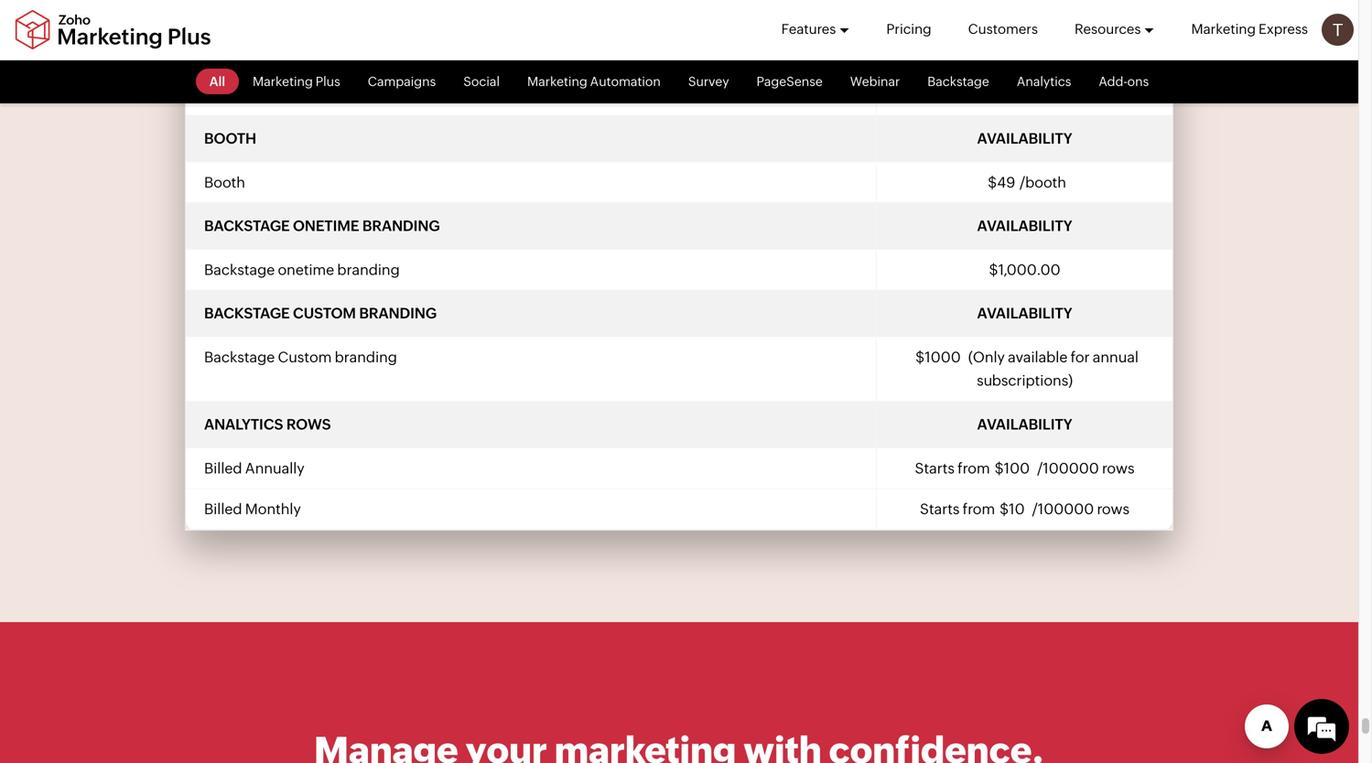 Task type: locate. For each thing, give the bounding box(es) containing it.
1 annually from the top
[[245, 46, 305, 62]]

/100000
[[1038, 460, 1099, 477], [1033, 501, 1094, 518]]

1,000.00
[[998, 261, 1061, 278]]

webinar
[[850, 74, 900, 89]]

2 booth from the top
[[204, 174, 245, 191]]

starts from $ 100 /100000 rows
[[915, 460, 1135, 477]]

marketing
[[1192, 21, 1256, 37]]

monthly down analytics rows in the bottom left of the page
[[245, 501, 301, 518]]

backstage
[[928, 74, 990, 89], [204, 217, 290, 234], [204, 261, 275, 278], [204, 305, 290, 322], [204, 349, 275, 366]]

1 vertical spatial rows
[[1097, 501, 1130, 518]]

billed
[[204, 46, 242, 62], [204, 86, 242, 103], [204, 460, 242, 477], [204, 501, 242, 518]]

availability down $ 20 /month
[[977, 130, 1073, 147]]

0 vertical spatial booth
[[204, 130, 256, 147]]

0 vertical spatial monthly
[[245, 86, 301, 103]]

1 vertical spatial backstage onetime branding
[[204, 261, 400, 278]]

0 vertical spatial /100000
[[1038, 460, 1099, 477]]

booth
[[204, 130, 256, 147], [204, 174, 245, 191]]

2 billed from the top
[[204, 86, 242, 103]]

$ 196 /year
[[991, 46, 1063, 62]]

100
[[1004, 460, 1030, 477]]

resources link
[[1075, 0, 1155, 59]]

availability for rows
[[977, 416, 1073, 433]]

billed monthly for $ 20 /month
[[204, 86, 301, 103]]

monthly right all
[[245, 86, 301, 103]]

analytics
[[1017, 74, 1072, 89], [204, 416, 283, 433]]

2 backstage custom branding from the top
[[204, 349, 397, 366]]

analytics down /year on the top right
[[1017, 74, 1072, 89]]

starts left 100
[[915, 460, 955, 477]]

from left 10 at the right bottom of the page
[[963, 501, 995, 518]]

$
[[991, 46, 1001, 62], [986, 86, 995, 103], [988, 174, 997, 191], [989, 261, 998, 278], [916, 349, 925, 366], [995, 460, 1004, 477], [1000, 501, 1009, 518]]

/100000 for 100
[[1038, 460, 1099, 477]]

analytics for analytics rows
[[204, 416, 283, 433]]

1 billed from the top
[[204, 46, 242, 62]]

rows
[[1102, 460, 1135, 477], [1097, 501, 1130, 518]]

from
[[958, 460, 990, 477], [963, 501, 995, 518]]

$ left /booth
[[988, 174, 997, 191]]

1 horizontal spatial analytics
[[1017, 74, 1072, 89]]

$ 1,000.00
[[989, 261, 1061, 278]]

$ for 1000
[[916, 349, 925, 366]]

4 availability from the top
[[977, 416, 1073, 433]]

analytics rows
[[204, 416, 331, 433]]

monthly
[[245, 86, 301, 103], [245, 501, 301, 518]]

branding
[[362, 217, 440, 234], [337, 261, 400, 278], [359, 305, 437, 322], [335, 349, 397, 366]]

/100000 right 10 at the right bottom of the page
[[1033, 501, 1094, 518]]

$ down 100
[[1000, 501, 1009, 518]]

availability for custom
[[977, 305, 1073, 322]]

0 vertical spatial from
[[958, 460, 990, 477]]

onetime
[[293, 217, 359, 234], [278, 261, 334, 278]]

$ for 20
[[986, 86, 995, 103]]

$ for 1,000.00
[[989, 261, 998, 278]]

billed monthly
[[204, 86, 301, 103], [204, 501, 301, 518]]

from left 100
[[958, 460, 990, 477]]

0 vertical spatial annually
[[245, 46, 305, 62]]

1 billed annually from the top
[[204, 46, 305, 62]]

$ down customers
[[991, 46, 1001, 62]]

$ for 196
[[991, 46, 1001, 62]]

$ left '(only'
[[916, 349, 925, 366]]

analytics left rows
[[204, 416, 283, 433]]

$ up starts from $ 10 /100000 rows at the bottom of page
[[995, 460, 1004, 477]]

/100000 right 100
[[1038, 460, 1099, 477]]

social
[[463, 74, 500, 89]]

1 vertical spatial booth
[[204, 174, 245, 191]]

custom
[[293, 305, 356, 322], [278, 349, 332, 366]]

2 billed annually from the top
[[204, 460, 305, 477]]

annually up marketing plus
[[245, 46, 305, 62]]

1 vertical spatial backstage custom branding
[[204, 349, 397, 366]]

backstage custom branding
[[204, 305, 437, 322], [204, 349, 397, 366]]

annually for $ 20 /month
[[245, 46, 305, 62]]

1 vertical spatial annually
[[245, 460, 305, 477]]

marketing express
[[1192, 21, 1308, 37]]

0 vertical spatial backstage custom branding
[[204, 305, 437, 322]]

from for 100
[[958, 460, 990, 477]]

starts
[[915, 460, 955, 477], [920, 501, 960, 518]]

availability down the $ 49 /booth
[[977, 217, 1073, 234]]

billed annually for /100000 rows
[[204, 460, 305, 477]]

$ left /month
[[986, 86, 995, 103]]

2 backstage onetime branding from the top
[[204, 261, 400, 278]]

1 vertical spatial analytics
[[204, 416, 283, 433]]

annually down analytics rows in the bottom left of the page
[[245, 460, 305, 477]]

1 vertical spatial starts
[[920, 501, 960, 518]]

0 vertical spatial rows
[[1102, 460, 1135, 477]]

0 vertical spatial billed annually
[[204, 46, 305, 62]]

analytics for analytics
[[1017, 74, 1072, 89]]

backstage onetime branding
[[204, 217, 440, 234], [204, 261, 400, 278]]

0 vertical spatial custom
[[293, 305, 356, 322]]

zoho marketingplus logo image
[[14, 10, 212, 50]]

1 vertical spatial billed annually
[[204, 460, 305, 477]]

marketing automation
[[527, 74, 661, 89]]

starts for starts from $ 10 /100000 rows
[[920, 501, 960, 518]]

0 horizontal spatial analytics
[[204, 416, 283, 433]]

$ 20 /month
[[986, 86, 1068, 103]]

pricing link
[[887, 0, 932, 59]]

$ inside $ 1000 (only available for annual subscriptions)
[[916, 349, 925, 366]]

1 vertical spatial from
[[963, 501, 995, 518]]

2 availability from the top
[[977, 217, 1073, 234]]

0 vertical spatial analytics
[[1017, 74, 1072, 89]]

1 billed monthly from the top
[[204, 86, 301, 103]]

billed annually for $ 20 /month
[[204, 46, 305, 62]]

1000
[[925, 349, 961, 366]]

campaigns
[[368, 74, 436, 89]]

1 booth from the top
[[204, 130, 256, 147]]

availability for onetime
[[977, 217, 1073, 234]]

availability down subscriptions)
[[977, 416, 1073, 433]]

marketing express link
[[1192, 0, 1308, 59]]

1 monthly from the top
[[245, 86, 301, 103]]

0 vertical spatial backstage onetime branding
[[204, 217, 440, 234]]

available
[[1008, 349, 1068, 366]]

2 billed monthly from the top
[[204, 501, 301, 518]]

20
[[995, 86, 1014, 103]]

availability
[[977, 130, 1073, 147], [977, 217, 1073, 234], [977, 305, 1073, 322], [977, 416, 1073, 433]]

starts for starts from $ 100 /100000 rows
[[915, 460, 955, 477]]

0 vertical spatial billed monthly
[[204, 86, 301, 103]]

2 annually from the top
[[245, 460, 305, 477]]

annually for /100000 rows
[[245, 460, 305, 477]]

0 vertical spatial starts
[[915, 460, 955, 477]]

1 vertical spatial /100000
[[1033, 501, 1094, 518]]

$ up '(only'
[[989, 261, 998, 278]]

availability down the $ 1,000.00
[[977, 305, 1073, 322]]

pricing
[[887, 21, 932, 37]]

annually
[[245, 46, 305, 62], [245, 460, 305, 477]]

$ 49 /booth
[[988, 174, 1067, 191]]

billed annually down analytics rows in the bottom left of the page
[[204, 460, 305, 477]]

1 vertical spatial monthly
[[245, 501, 301, 518]]

2 monthly from the top
[[245, 501, 301, 518]]

starts left 10 at the right bottom of the page
[[920, 501, 960, 518]]

starts from $ 10 /100000 rows
[[920, 501, 1130, 518]]

3 availability from the top
[[977, 305, 1073, 322]]

billed annually up all
[[204, 46, 305, 62]]

billed annually
[[204, 46, 305, 62], [204, 460, 305, 477]]

1 vertical spatial billed monthly
[[204, 501, 301, 518]]



Task type: describe. For each thing, give the bounding box(es) containing it.
$ for 49
[[988, 174, 997, 191]]

10
[[1009, 501, 1025, 518]]

features
[[782, 21, 836, 37]]

1 availability from the top
[[977, 130, 1073, 147]]

for
[[1071, 349, 1090, 366]]

all
[[209, 74, 225, 89]]

(only
[[969, 349, 1005, 366]]

/100000 for 10
[[1033, 501, 1094, 518]]

pagesense
[[757, 74, 823, 89]]

/booth
[[1020, 174, 1067, 191]]

49
[[997, 174, 1016, 191]]

1 backstage custom branding from the top
[[204, 305, 437, 322]]

monthly for $ 20 /month
[[245, 86, 301, 103]]

4 billed from the top
[[204, 501, 242, 518]]

add-
[[1099, 74, 1128, 89]]

1 vertical spatial custom
[[278, 349, 332, 366]]

1 vertical spatial onetime
[[278, 261, 334, 278]]

/year
[[1029, 46, 1063, 62]]

annual
[[1093, 349, 1139, 366]]

from for 10
[[963, 501, 995, 518]]

resources
[[1075, 21, 1141, 37]]

survey
[[688, 74, 729, 89]]

196
[[1001, 46, 1025, 62]]

billed monthly for /100000 rows
[[204, 501, 301, 518]]

customers
[[968, 21, 1038, 37]]

$ 1000 (only available for annual subscriptions)
[[916, 349, 1139, 389]]

express
[[1259, 21, 1308, 37]]

rows
[[287, 416, 331, 433]]

subscriptions)
[[977, 372, 1073, 389]]

add-ons
[[1099, 74, 1149, 89]]

terry turtle image
[[1322, 14, 1354, 46]]

customers link
[[968, 0, 1038, 59]]

features link
[[782, 0, 850, 59]]

monthly for /100000 rows
[[245, 501, 301, 518]]

rows for starts from $ 10 /100000 rows
[[1097, 501, 1130, 518]]

1 backstage onetime branding from the top
[[204, 217, 440, 234]]

marketing plus
[[253, 74, 340, 89]]

3 billed from the top
[[204, 460, 242, 477]]

rows for starts from $ 100 /100000 rows
[[1102, 460, 1135, 477]]

0 vertical spatial onetime
[[293, 217, 359, 234]]

ons
[[1128, 74, 1149, 89]]

/month
[[1018, 86, 1068, 103]]



Task type: vqa. For each thing, say whether or not it's contained in the screenshot.
How to the middle
no



